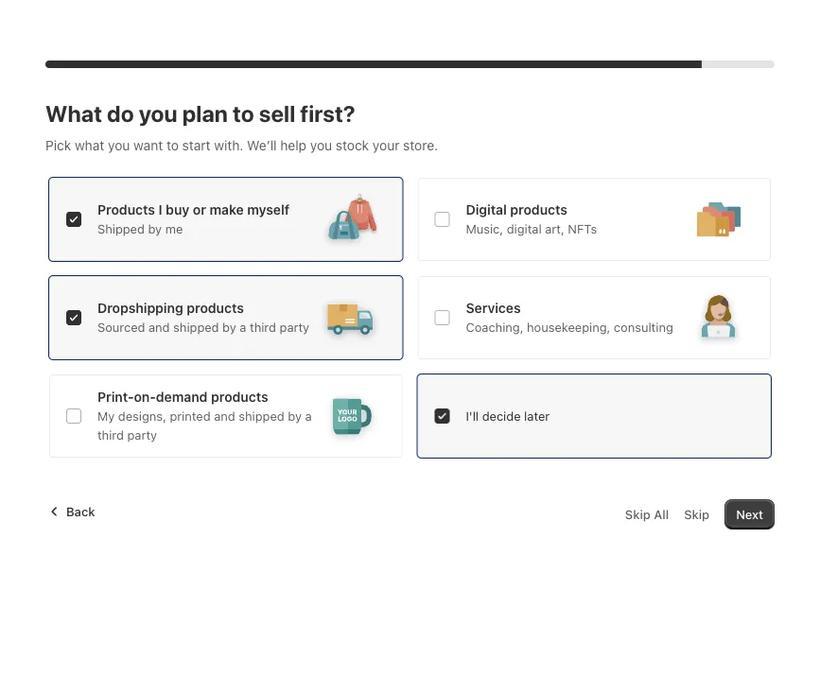 Task type: vqa. For each thing, say whether or not it's contained in the screenshot.
NAME
no



Task type: locate. For each thing, give the bounding box(es) containing it.
shipped inside print-on-demand products my designs, printed and shipped by a third party
[[239, 409, 285, 423]]

1 horizontal spatial shipped
[[239, 409, 285, 423]]

with.
[[214, 138, 244, 153]]

and right printed on the left bottom of page
[[214, 409, 235, 423]]

digital products music, digital art, nfts
[[466, 202, 597, 236]]

pick
[[45, 138, 71, 153]]

coaching,
[[466, 320, 524, 334]]

0 horizontal spatial you
[[108, 138, 130, 153]]

housekeeping,
[[527, 320, 611, 334]]

printed
[[170, 409, 211, 423]]

skip all button
[[614, 500, 680, 530]]

1 skip from the left
[[625, 508, 651, 522]]

0 horizontal spatial third
[[97, 428, 124, 442]]

1 vertical spatial and
[[214, 409, 235, 423]]

0 vertical spatial by
[[148, 222, 162, 236]]

1 horizontal spatial party
[[280, 320, 310, 334]]

1 horizontal spatial third
[[250, 320, 276, 334]]

third inside print-on-demand products my designs, printed and shipped by a third party
[[97, 428, 124, 442]]

0 horizontal spatial to
[[166, 138, 179, 153]]

0 horizontal spatial skip
[[625, 508, 651, 522]]

0 horizontal spatial and
[[149, 320, 170, 334]]

1 horizontal spatial a
[[305, 409, 312, 423]]

2 vertical spatial products
[[211, 389, 268, 405]]

make
[[210, 202, 244, 218]]

0 vertical spatial shipped
[[173, 320, 219, 334]]

0 vertical spatial and
[[149, 320, 170, 334]]

0 horizontal spatial party
[[127, 428, 157, 442]]

skip button
[[673, 500, 721, 530]]

2 horizontal spatial you
[[310, 138, 332, 153]]

0 horizontal spatial shipped
[[173, 320, 219, 334]]

services
[[466, 300, 521, 316]]

products right dropshipping
[[187, 300, 244, 316]]

skip for skip
[[684, 508, 710, 522]]

print-
[[97, 389, 134, 405]]

2 vertical spatial by
[[288, 409, 302, 423]]

third
[[250, 320, 276, 334], [97, 428, 124, 442]]

0 horizontal spatial a
[[240, 320, 246, 334]]

1 horizontal spatial to
[[233, 100, 254, 127]]

1 vertical spatial third
[[97, 428, 124, 442]]

myself
[[247, 202, 290, 218]]

1 horizontal spatial and
[[214, 409, 235, 423]]

shipped down dropshipping
[[173, 320, 219, 334]]

products up the digital
[[510, 202, 568, 218]]

your
[[373, 138, 400, 153]]

next button
[[725, 500, 775, 530]]

by inside products i buy or make myself shipped by me
[[148, 222, 162, 236]]

what
[[45, 100, 102, 127]]

shipped
[[173, 320, 219, 334], [239, 409, 285, 423]]

products inside digital products music, digital art, nfts
[[510, 202, 568, 218]]

next
[[736, 508, 764, 522]]

what do you plan to sell first?
[[45, 100, 355, 127]]

skip right all
[[684, 508, 710, 522]]

you up want
[[139, 100, 178, 127]]

skip all
[[625, 508, 669, 522]]

1 horizontal spatial skip
[[684, 508, 710, 522]]

on-
[[134, 389, 156, 405]]

shipped inside dropshipping products sourced and shipped by a third party
[[173, 320, 219, 334]]

me
[[165, 222, 183, 236]]

party
[[280, 320, 310, 334], [127, 428, 157, 442]]

2 skip from the left
[[684, 508, 710, 522]]

skip
[[625, 508, 651, 522], [684, 508, 710, 522]]

0 vertical spatial products
[[510, 202, 568, 218]]

a inside print-on-demand products my designs, printed and shipped by a third party
[[305, 409, 312, 423]]

1 vertical spatial products
[[187, 300, 244, 316]]

a
[[240, 320, 246, 334], [305, 409, 312, 423]]

2 horizontal spatial by
[[288, 409, 302, 423]]

1 vertical spatial party
[[127, 428, 157, 442]]

and down dropshipping
[[149, 320, 170, 334]]

1 vertical spatial by
[[222, 320, 236, 334]]

by inside print-on-demand products my designs, printed and shipped by a third party
[[288, 409, 302, 423]]

1 horizontal spatial by
[[222, 320, 236, 334]]

back
[[66, 505, 95, 519]]

0 vertical spatial party
[[280, 320, 310, 334]]

services coaching, housekeeping, consulting
[[466, 300, 674, 334]]

1 horizontal spatial you
[[139, 100, 178, 127]]

products inside dropshipping products sourced and shipped by a third party
[[187, 300, 244, 316]]

0 horizontal spatial by
[[148, 222, 162, 236]]

0 vertical spatial a
[[240, 320, 246, 334]]

you right help
[[310, 138, 332, 153]]

1 vertical spatial to
[[166, 138, 179, 153]]

i'll decide later
[[466, 409, 550, 423]]

0 vertical spatial third
[[250, 320, 276, 334]]

to
[[233, 100, 254, 127], [166, 138, 179, 153]]

decide
[[482, 409, 521, 423]]

party inside dropshipping products sourced and shipped by a third party
[[280, 320, 310, 334]]

1 vertical spatial shipped
[[239, 409, 285, 423]]

a inside dropshipping products sourced and shipped by a third party
[[240, 320, 246, 334]]

shipped right printed on the left bottom of page
[[239, 409, 285, 423]]

dropshipping products sourced and shipped by a third party
[[97, 300, 310, 334]]

digital
[[466, 202, 507, 218]]

you
[[139, 100, 178, 127], [108, 138, 130, 153], [310, 138, 332, 153]]

0 vertical spatial to
[[233, 100, 254, 127]]

nfts
[[568, 222, 597, 236]]

products right demand
[[211, 389, 268, 405]]

by
[[148, 222, 162, 236], [222, 320, 236, 334], [288, 409, 302, 423]]

to left start
[[166, 138, 179, 153]]

skip left all
[[625, 508, 651, 522]]

sourced
[[97, 320, 145, 334]]

you left want
[[108, 138, 130, 153]]

designs,
[[118, 409, 166, 423]]

products inside print-on-demand products my designs, printed and shipped by a third party
[[211, 389, 268, 405]]

to up pick what you want to start with. we'll help you stock your store.
[[233, 100, 254, 127]]

do
[[107, 100, 134, 127]]

third inside dropshipping products sourced and shipped by a third party
[[250, 320, 276, 334]]

1 vertical spatial a
[[305, 409, 312, 423]]

products
[[510, 202, 568, 218], [187, 300, 244, 316], [211, 389, 268, 405]]

and
[[149, 320, 170, 334], [214, 409, 235, 423]]



Task type: describe. For each thing, give the bounding box(es) containing it.
first?
[[300, 100, 355, 127]]

art,
[[545, 222, 565, 236]]

all
[[654, 508, 669, 522]]

music,
[[466, 222, 504, 236]]

i'll
[[466, 409, 479, 423]]

want
[[134, 138, 163, 153]]

start
[[182, 138, 211, 153]]

you for want
[[108, 138, 130, 153]]

buy
[[166, 202, 190, 218]]

back button
[[34, 497, 106, 527]]

dropshipping
[[97, 300, 183, 316]]

stock
[[336, 138, 369, 153]]

help
[[280, 138, 307, 153]]

pick what you want to start with. we'll help you stock your store.
[[45, 138, 438, 153]]

store.
[[403, 138, 438, 153]]

products i buy or make myself shipped by me
[[97, 202, 290, 236]]

products
[[97, 202, 155, 218]]

consulting
[[614, 320, 674, 334]]

you for plan
[[139, 100, 178, 127]]

to for plan
[[233, 100, 254, 127]]

to for want
[[166, 138, 179, 153]]

and inside print-on-demand products my designs, printed and shipped by a third party
[[214, 409, 235, 423]]

print-on-demand products my designs, printed and shipped by a third party
[[97, 389, 312, 442]]

what
[[75, 138, 104, 153]]

i
[[159, 202, 162, 218]]

products for dropshipping products
[[187, 300, 244, 316]]

skip for skip all
[[625, 508, 651, 522]]

or
[[193, 202, 206, 218]]

and inside dropshipping products sourced and shipped by a third party
[[149, 320, 170, 334]]

my
[[97, 409, 115, 423]]

later
[[524, 409, 550, 423]]

shipped
[[97, 222, 145, 236]]

digital
[[507, 222, 542, 236]]

by inside dropshipping products sourced and shipped by a third party
[[222, 320, 236, 334]]

party inside print-on-demand products my designs, printed and shipped by a third party
[[127, 428, 157, 442]]

demand
[[156, 389, 208, 405]]

sell
[[259, 100, 295, 127]]

plan
[[182, 100, 228, 127]]

we'll
[[247, 138, 277, 153]]

products for digital products
[[510, 202, 568, 218]]



